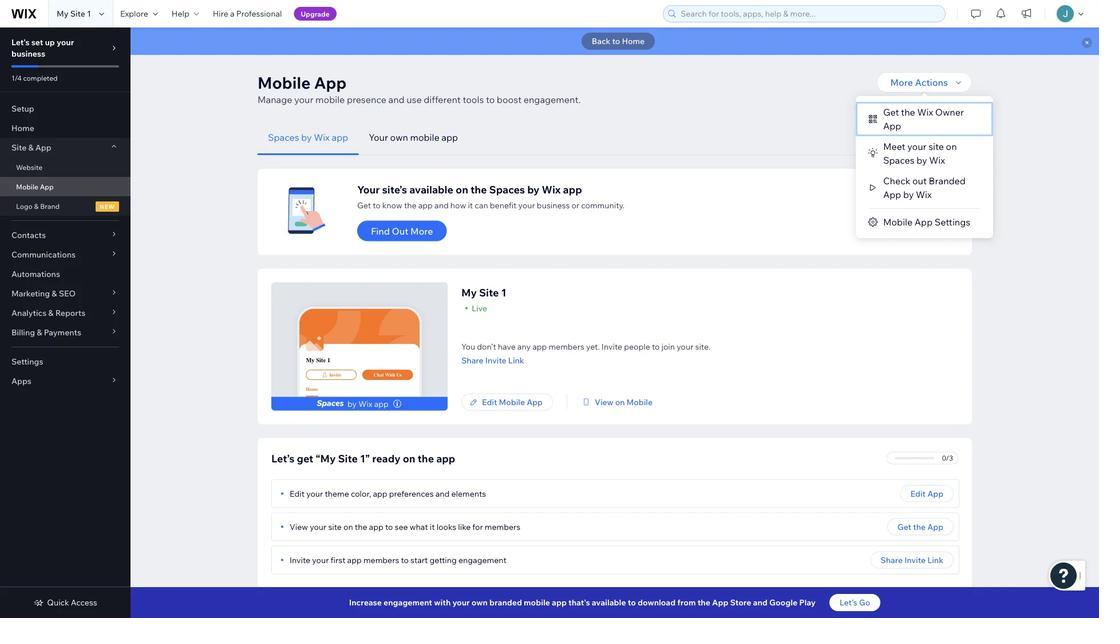 Task type: describe. For each thing, give the bounding box(es) containing it.
contacts
[[11, 230, 46, 240]]

communications button
[[0, 245, 131, 265]]

0/3
[[942, 454, 954, 463]]

find
[[371, 225, 390, 237]]

spaces by wix app button
[[258, 120, 359, 155]]

app right first
[[347, 555, 362, 565]]

google
[[770, 598, 798, 608]]

let's get "my site 1" ready on the app
[[271, 452, 456, 465]]

mobile inside button
[[410, 132, 440, 143]]

edit for edit mobile app
[[482, 397, 497, 407]]

settings inside sidebar element
[[11, 357, 43, 367]]

meet
[[884, 141, 906, 152]]

members inside you don't have any app members yet. invite people to join your site. share invite link
[[549, 342, 585, 352]]

get the wix owner app button
[[856, 102, 994, 136]]

by inside 'meet your site on spaces by wix'
[[917, 155, 928, 166]]

wix inside your site's available on the spaces by wix app get to know the app and how it can benefit your business or community.
[[542, 183, 561, 196]]

get
[[297, 452, 314, 465]]

quick
[[47, 598, 69, 608]]

2 horizontal spatial 1
[[501, 286, 507, 299]]

your site's available on the spaces by wix app get to know the app and how it can benefit your business or community.
[[357, 183, 625, 210]]

ready
[[372, 452, 401, 465]]

what
[[410, 522, 428, 532]]

sidebar element
[[0, 27, 131, 619]]

1 vertical spatial available
[[592, 598, 626, 608]]

app inside mobile app manage your mobile presence and use different tools to boost engagement.
[[314, 72, 347, 92]]

the down color, on the bottom of page
[[355, 522, 367, 532]]

go
[[860, 598, 871, 608]]

spaces inside your site's available on the spaces by wix app get to know the app and how it can benefit your business or community.
[[489, 183, 525, 196]]

site for spaces
[[929, 141, 944, 152]]

more inside dropdown button
[[891, 77, 914, 88]]

branded
[[929, 175, 966, 187]]

1/4
[[11, 74, 22, 82]]

boost
[[497, 94, 522, 105]]

to left download
[[628, 598, 636, 608]]

to inside you don't have any app members yet. invite people to join your site. share invite link
[[652, 342, 660, 352]]

0 horizontal spatial engagement
[[384, 598, 432, 608]]

wix inside 'meet your site on spaces by wix'
[[930, 155, 946, 166]]

spaces by wix app
[[268, 132, 348, 143]]

payments
[[44, 328, 81, 338]]

have
[[498, 342, 516, 352]]

let's go
[[840, 598, 871, 608]]

home inside sidebar element
[[11, 123, 34, 133]]

the up preferences
[[418, 452, 434, 465]]

app down the chat at bottom left
[[374, 399, 389, 409]]

contacts button
[[0, 226, 131, 245]]

1 vertical spatial my
[[462, 286, 477, 299]]

explore
[[120, 9, 148, 19]]

on for by
[[456, 183, 468, 196]]

getting
[[430, 555, 457, 565]]

edit for edit app
[[911, 489, 926, 499]]

a
[[230, 9, 235, 19]]

store
[[731, 598, 752, 608]]

mobile app settings button
[[856, 212, 994, 233]]

link inside 'share invite link' button
[[928, 555, 944, 565]]

setup
[[11, 104, 34, 114]]

elements
[[452, 489, 486, 499]]

business inside let's set up your business
[[11, 49, 45, 59]]

0 vertical spatial 1
[[87, 9, 91, 19]]

1 horizontal spatial my site 1
[[306, 357, 330, 364]]

upgrade
[[301, 9, 330, 18]]

1 vertical spatial own
[[472, 598, 488, 608]]

app inside check out branded app by wix
[[884, 189, 902, 200]]

you don't have any app members yet. invite people to join your site. share invite link
[[462, 342, 711, 365]]

app inside "button"
[[928, 522, 944, 532]]

1 horizontal spatial members
[[485, 522, 521, 532]]

available inside your site's available on the spaces by wix app get to know the app and how it can benefit your business or community.
[[410, 183, 454, 196]]

the up can at the top
[[471, 183, 487, 196]]

invite right yet.
[[602, 342, 623, 352]]

& for billing
[[37, 328, 42, 338]]

app inside dropdown button
[[35, 143, 51, 153]]

looks
[[437, 522, 457, 532]]

professional
[[236, 9, 282, 19]]

can
[[475, 200, 488, 210]]

on for wix
[[947, 141, 957, 152]]

people
[[624, 342, 650, 352]]

engagement.
[[524, 94, 581, 105]]

site inside dropdown button
[[11, 143, 26, 153]]

site for the
[[328, 522, 342, 532]]

view on mobile button
[[581, 397, 653, 408]]

join
[[662, 342, 675, 352]]

color,
[[351, 489, 371, 499]]

billing
[[11, 328, 35, 338]]

to inside your site's available on the spaces by wix app get to know the app and how it can benefit your business or community.
[[373, 200, 381, 210]]

logo & brand
[[16, 202, 60, 210]]

know
[[382, 200, 403, 210]]

branded
[[490, 598, 522, 608]]

get the app
[[898, 522, 944, 532]]

by inside check out branded app by wix
[[904, 189, 914, 200]]

new
[[100, 203, 115, 210]]

share inside you don't have any app members yet. invite people to join your site. share invite link
[[462, 355, 484, 365]]

that's
[[569, 598, 590, 608]]

from
[[678, 598, 696, 608]]

2 horizontal spatial mobile
[[524, 598, 550, 608]]

home link
[[0, 119, 131, 138]]

first
[[331, 555, 346, 565]]

increase
[[349, 598, 382, 608]]

view on mobile
[[595, 397, 653, 407]]

business inside your site's available on the spaces by wix app get to know the app and how it can benefit your business or community.
[[537, 200, 570, 210]]

your own mobile app
[[369, 132, 458, 143]]

site & app
[[11, 143, 51, 153]]

reports
[[55, 308, 85, 318]]

view for view your site on the app to see what it looks like for members
[[290, 522, 308, 532]]

don't
[[477, 342, 496, 352]]

find out more button
[[357, 221, 447, 241]]

or
[[572, 200, 580, 210]]

let's set up your business
[[11, 37, 74, 59]]

mobile app settings
[[884, 217, 971, 228]]

hire a professional link
[[206, 0, 289, 27]]

the right from
[[698, 598, 711, 608]]

app right color, on the bottom of page
[[373, 489, 388, 499]]

presence
[[347, 94, 387, 105]]

it inside your site's available on the spaces by wix app get to know the app and how it can benefit your business or community.
[[468, 200, 473, 210]]

increase engagement with your own branded mobile app that's available to download from the app store and google play
[[349, 598, 816, 608]]

analytics
[[11, 308, 46, 318]]

your inside 'meet your site on spaces by wix'
[[908, 141, 927, 152]]

quick access
[[47, 598, 97, 608]]

invite your first app members to start getting engagement
[[290, 555, 507, 565]]

more inside button
[[411, 225, 433, 237]]

setup link
[[0, 99, 131, 119]]

settings inside button
[[935, 217, 971, 228]]

help button
[[165, 0, 206, 27]]

0 horizontal spatial my
[[57, 9, 68, 19]]

share inside button
[[881, 555, 903, 565]]

marketing
[[11, 289, 50, 299]]

on for to
[[344, 522, 353, 532]]

mobile app
[[16, 182, 54, 191]]

access
[[71, 598, 97, 608]]

back to home button
[[582, 33, 655, 50]]

mobile for mobile app manage your mobile presence and use different tools to boost engagement.
[[258, 72, 311, 92]]

chat
[[374, 372, 384, 378]]

your left first
[[312, 555, 329, 565]]

manage
[[258, 94, 292, 105]]



Task type: locate. For each thing, give the bounding box(es) containing it.
1 vertical spatial link
[[928, 555, 944, 565]]

2 horizontal spatial members
[[549, 342, 585, 352]]

up
[[45, 37, 55, 47]]

invite
[[602, 342, 623, 352], [486, 355, 507, 365], [329, 372, 341, 378], [290, 555, 311, 565], [905, 555, 926, 565]]

view for view on mobile
[[595, 397, 614, 407]]

members right 'for'
[[485, 522, 521, 532]]

0 vertical spatial site
[[929, 141, 944, 152]]

check out branded app by wix
[[884, 175, 966, 200]]

to right 'back'
[[613, 36, 620, 46]]

2 vertical spatial my
[[306, 357, 315, 364]]

0 vertical spatial business
[[11, 49, 45, 59]]

1/4 completed
[[11, 74, 58, 82]]

settings link
[[0, 352, 131, 372]]

back to home alert
[[131, 27, 1100, 55]]

mobile down "have"
[[499, 397, 525, 407]]

automations
[[11, 269, 60, 279]]

owner
[[936, 107, 965, 118]]

let's for let's go
[[840, 598, 858, 608]]

& left seo
[[52, 289, 57, 299]]

2 horizontal spatial edit
[[911, 489, 926, 499]]

1 horizontal spatial share invite link button
[[871, 552, 954, 569]]

mobile right the branded
[[524, 598, 550, 608]]

mobile inside sidebar element
[[16, 182, 38, 191]]

2 horizontal spatial my
[[462, 286, 477, 299]]

1 vertical spatial business
[[537, 200, 570, 210]]

mobile left presence
[[316, 94, 345, 105]]

let's for let's get "my site 1" ready on the app
[[271, 452, 295, 465]]

apps button
[[0, 372, 131, 391]]

0 horizontal spatial share invite link button
[[462, 355, 711, 366]]

engagement down 'for'
[[459, 555, 507, 565]]

and left use at top
[[389, 94, 405, 105]]

your
[[57, 37, 74, 47], [294, 94, 314, 105], [908, 141, 927, 152], [519, 200, 535, 210], [677, 342, 694, 352], [307, 489, 323, 499], [310, 522, 327, 532], [312, 555, 329, 565], [453, 598, 470, 608]]

mobile inside mobile app manage your mobile presence and use different tools to boost engagement.
[[316, 94, 345, 105]]

0 horizontal spatial 1
[[87, 9, 91, 19]]

0 horizontal spatial edit
[[290, 489, 305, 499]]

view inside view on mobile button
[[595, 397, 614, 407]]

it
[[468, 200, 473, 210], [430, 522, 435, 532]]

more actions
[[891, 77, 948, 88]]

link inside you don't have any app members yet. invite people to join your site. share invite link
[[509, 355, 524, 365]]

home inside button
[[622, 36, 645, 46]]

help
[[172, 9, 189, 19]]

available
[[410, 183, 454, 196], [592, 598, 626, 608]]

available up how
[[410, 183, 454, 196]]

app left how
[[419, 200, 433, 210]]

1 horizontal spatial edit
[[482, 397, 497, 407]]

by inside your site's available on the spaces by wix app get to know the app and how it can benefit your business or community.
[[528, 183, 540, 196]]

your right join
[[677, 342, 694, 352]]

2 horizontal spatial my site 1
[[462, 286, 507, 299]]

1 vertical spatial get
[[357, 200, 371, 210]]

to left "know" at top
[[373, 200, 381, 210]]

edit down "don't"
[[482, 397, 497, 407]]

to inside back to home button
[[613, 36, 620, 46]]

edit
[[482, 397, 497, 407], [290, 489, 305, 499], [911, 489, 926, 499]]

edit for edit your theme color, app preferences and elements
[[290, 489, 305, 499]]

set
[[31, 37, 43, 47]]

0 vertical spatial get
[[884, 107, 900, 118]]

your right the benefit
[[519, 200, 535, 210]]

spaces inside 'meet your site on spaces by wix'
[[884, 155, 915, 166]]

0 horizontal spatial it
[[430, 522, 435, 532]]

your down the theme
[[310, 522, 327, 532]]

1 horizontal spatial site
[[929, 141, 944, 152]]

edit mobile app
[[482, 397, 543, 407]]

1 horizontal spatial spaces
[[489, 183, 525, 196]]

let's go button
[[830, 595, 881, 612]]

the right "know" at top
[[404, 200, 417, 210]]

upgrade button
[[294, 7, 337, 21]]

& right billing
[[37, 328, 42, 338]]

app inside get the wix owner app
[[884, 120, 902, 132]]

app inside button
[[442, 132, 458, 143]]

1 vertical spatial share invite link button
[[871, 552, 954, 569]]

link down get the app "button"
[[928, 555, 944, 565]]

& for logo
[[34, 202, 39, 210]]

your right up
[[57, 37, 74, 47]]

spaces
[[268, 132, 299, 143], [884, 155, 915, 166], [489, 183, 525, 196]]

0 horizontal spatial my site 1
[[57, 9, 91, 19]]

meet your site on spaces by wix button
[[856, 136, 994, 171]]

2 vertical spatial members
[[364, 555, 399, 565]]

get up the meet
[[884, 107, 900, 118]]

live
[[472, 303, 488, 313]]

wix inside get the wix owner app
[[918, 107, 934, 118]]

app inside you don't have any app members yet. invite people to join your site. share invite link
[[533, 342, 547, 352]]

mobile down website
[[16, 182, 38, 191]]

0 vertical spatial mobile
[[316, 94, 345, 105]]

0 vertical spatial own
[[390, 132, 408, 143]]

& right 'logo'
[[34, 202, 39, 210]]

settings up apps
[[11, 357, 43, 367]]

Search for tools, apps, help & more... field
[[678, 6, 942, 22]]

app left the that's
[[552, 598, 567, 608]]

mobile up manage
[[258, 72, 311, 92]]

share invite link button down get the app "button"
[[871, 552, 954, 569]]

spaces down the meet
[[884, 155, 915, 166]]

0 horizontal spatial members
[[364, 555, 399, 565]]

engagement
[[459, 555, 507, 565], [384, 598, 432, 608]]

the down more actions on the top of page
[[902, 107, 916, 118]]

2 vertical spatial mobile
[[524, 598, 550, 608]]

& for analytics
[[48, 308, 54, 318]]

1 horizontal spatial settings
[[935, 217, 971, 228]]

get the wix owner app
[[884, 107, 965, 132]]

preferences
[[389, 489, 434, 499]]

get inside get the wix owner app
[[884, 107, 900, 118]]

2 vertical spatial my site 1
[[306, 357, 330, 364]]

menu containing get the wix owner app
[[856, 102, 994, 233]]

back to home
[[592, 36, 645, 46]]

1 horizontal spatial it
[[468, 200, 473, 210]]

0 vertical spatial link
[[509, 355, 524, 365]]

1 vertical spatial 1
[[501, 286, 507, 299]]

chat with us
[[374, 372, 402, 378]]

get the app button
[[888, 519, 954, 536]]

to left join
[[652, 342, 660, 352]]

1 vertical spatial site
[[328, 522, 342, 532]]

back
[[592, 36, 611, 46]]

mobile for mobile app
[[16, 182, 38, 191]]

wix
[[918, 107, 934, 118], [314, 132, 330, 143], [930, 155, 946, 166], [542, 183, 561, 196], [916, 189, 932, 200], [359, 399, 373, 409]]

1 vertical spatial let's
[[840, 598, 858, 608]]

the down edit app button
[[914, 522, 926, 532]]

tab list
[[258, 120, 973, 155]]

and left how
[[435, 200, 449, 210]]

site
[[929, 141, 944, 152], [328, 522, 342, 532]]

& left "reports" on the left of page
[[48, 308, 54, 318]]

spaces inside tab list
[[268, 132, 299, 143]]

engagement left with
[[384, 598, 432, 608]]

mobile for mobile app settings
[[884, 217, 913, 228]]

0 horizontal spatial available
[[410, 183, 454, 196]]

own inside button
[[390, 132, 408, 143]]

& for marketing
[[52, 289, 57, 299]]

1 vertical spatial members
[[485, 522, 521, 532]]

your inside your site's available on the spaces by wix app get to know the app and how it can benefit your business or community.
[[519, 200, 535, 210]]

1 vertical spatial engagement
[[384, 598, 432, 608]]

0 vertical spatial let's
[[271, 452, 295, 465]]

& for site
[[28, 143, 34, 153]]

2 vertical spatial get
[[898, 522, 912, 532]]

0 vertical spatial settings
[[935, 217, 971, 228]]

0 vertical spatial your
[[369, 132, 388, 143]]

mobile
[[316, 94, 345, 105], [410, 132, 440, 143], [524, 598, 550, 608]]

0 horizontal spatial more
[[411, 225, 433, 237]]

0 vertical spatial engagement
[[459, 555, 507, 565]]

mobile app manage your mobile presence and use different tools to boost engagement.
[[258, 72, 581, 105]]

community.
[[582, 200, 625, 210]]

own down use at top
[[390, 132, 408, 143]]

your right the meet
[[908, 141, 927, 152]]

your inside let's set up your business
[[57, 37, 74, 47]]

spaces up the benefit
[[489, 183, 525, 196]]

edit up the get the app
[[911, 489, 926, 499]]

1 vertical spatial settings
[[11, 357, 43, 367]]

let's left "go"
[[840, 598, 858, 608]]

automations link
[[0, 265, 131, 284]]

the inside "button"
[[914, 522, 926, 532]]

let's left the get
[[271, 452, 295, 465]]

2 vertical spatial spaces
[[489, 183, 525, 196]]

app right "any"
[[533, 342, 547, 352]]

share invite link button
[[462, 355, 711, 366], [871, 552, 954, 569]]

site down "get the wix owner app" button
[[929, 141, 944, 152]]

your right with
[[453, 598, 470, 608]]

0 horizontal spatial spaces
[[268, 132, 299, 143]]

app down presence
[[332, 132, 348, 143]]

your inside mobile app manage your mobile presence and use different tools to boost engagement.
[[294, 94, 314, 105]]

menu
[[856, 102, 994, 233]]

and right store
[[753, 598, 768, 608]]

see
[[395, 522, 408, 532]]

get left "know" at top
[[357, 200, 371, 210]]

your left site's
[[357, 183, 380, 196]]

2 vertical spatial home
[[306, 387, 318, 392]]

site inside 'meet your site on spaces by wix'
[[929, 141, 944, 152]]

communications
[[11, 250, 76, 260]]

available right the that's
[[592, 598, 626, 608]]

1 horizontal spatial more
[[891, 77, 914, 88]]

0 vertical spatial home
[[622, 36, 645, 46]]

link down "any"
[[509, 355, 524, 365]]

1 horizontal spatial share
[[881, 555, 903, 565]]

site down the theme
[[328, 522, 342, 532]]

edit mobile app button
[[462, 394, 553, 411]]

and inside your site's available on the spaces by wix app get to know the app and how it can benefit your business or community.
[[435, 200, 449, 210]]

tab list containing spaces by wix app
[[258, 120, 973, 155]]

your for own
[[369, 132, 388, 143]]

1 horizontal spatial business
[[537, 200, 570, 210]]

invite down "don't"
[[486, 355, 507, 365]]

members left start
[[364, 555, 399, 565]]

1 horizontal spatial 1
[[327, 357, 330, 364]]

members
[[549, 342, 585, 352], [485, 522, 521, 532], [364, 555, 399, 565]]

your inside your site's available on the spaces by wix app get to know the app and how it can benefit your business or community.
[[357, 183, 380, 196]]

on inside 'meet your site on spaces by wix'
[[947, 141, 957, 152]]

and inside mobile app manage your mobile presence and use different tools to boost engagement.
[[389, 94, 405, 105]]

1 horizontal spatial view
[[595, 397, 614, 407]]

0 vertical spatial share invite link button
[[462, 355, 711, 366]]

1 horizontal spatial let's
[[840, 598, 858, 608]]

how
[[451, 200, 466, 210]]

logo
[[16, 202, 33, 210]]

app down different
[[442, 132, 458, 143]]

apps
[[11, 376, 31, 386]]

mobile down use at top
[[410, 132, 440, 143]]

1 horizontal spatial engagement
[[459, 555, 507, 565]]

0 vertical spatial share
[[462, 355, 484, 365]]

by wix app
[[348, 399, 389, 409]]

business down let's
[[11, 49, 45, 59]]

the inside get the wix owner app
[[902, 107, 916, 118]]

on inside your site's available on the spaces by wix app get to know the app and how it can benefit your business or community.
[[456, 183, 468, 196]]

& up website
[[28, 143, 34, 153]]

let's
[[11, 37, 30, 47]]

to
[[613, 36, 620, 46], [486, 94, 495, 105], [373, 200, 381, 210], [652, 342, 660, 352], [385, 522, 393, 532], [401, 555, 409, 565], [628, 598, 636, 608]]

site's
[[382, 183, 407, 196]]

invite left the chat at bottom left
[[329, 372, 341, 378]]

analytics & reports
[[11, 308, 85, 318]]

1 horizontal spatial my
[[306, 357, 315, 364]]

0 horizontal spatial own
[[390, 132, 408, 143]]

app inside button
[[332, 132, 348, 143]]

share down you
[[462, 355, 484, 365]]

0 horizontal spatial mobile
[[316, 94, 345, 105]]

us
[[397, 372, 402, 378]]

1 vertical spatial mobile
[[410, 132, 440, 143]]

0 vertical spatial available
[[410, 183, 454, 196]]

your own mobile app button
[[359, 120, 469, 155]]

1 horizontal spatial mobile
[[410, 132, 440, 143]]

site & app button
[[0, 138, 131, 158]]

mobile down people
[[627, 397, 653, 407]]

hire a professional
[[213, 9, 282, 19]]

app up elements
[[437, 452, 456, 465]]

and left elements
[[436, 489, 450, 499]]

1 vertical spatial your
[[357, 183, 380, 196]]

0 horizontal spatial site
[[328, 522, 342, 532]]

0 horizontal spatial view
[[290, 522, 308, 532]]

theme
[[325, 489, 349, 499]]

your left the theme
[[307, 489, 323, 499]]

0 vertical spatial spaces
[[268, 132, 299, 143]]

1 vertical spatial my site 1
[[462, 286, 507, 299]]

0 horizontal spatial link
[[509, 355, 524, 365]]

1 vertical spatial more
[[411, 225, 433, 237]]

the
[[902, 107, 916, 118], [471, 183, 487, 196], [404, 200, 417, 210], [418, 452, 434, 465], [355, 522, 367, 532], [914, 522, 926, 532], [698, 598, 711, 608]]

0 vertical spatial more
[[891, 77, 914, 88]]

hire
[[213, 9, 228, 19]]

out
[[913, 175, 927, 187]]

get inside "button"
[[898, 522, 912, 532]]

1 vertical spatial home
[[11, 123, 34, 133]]

1 horizontal spatial own
[[472, 598, 488, 608]]

wix inside check out branded app by wix
[[916, 189, 932, 200]]

1 horizontal spatial home
[[306, 387, 318, 392]]

0 horizontal spatial let's
[[271, 452, 295, 465]]

2 vertical spatial 1
[[327, 357, 330, 364]]

1 vertical spatial spaces
[[884, 155, 915, 166]]

completed
[[23, 74, 58, 82]]

0 horizontal spatial business
[[11, 49, 45, 59]]

share down get the app "button"
[[881, 555, 903, 565]]

get up share invite link at the bottom of the page
[[898, 522, 912, 532]]

let's inside button
[[840, 598, 858, 608]]

settings
[[935, 217, 971, 228], [11, 357, 43, 367]]

more right out
[[411, 225, 433, 237]]

share invite link button down yet.
[[462, 355, 711, 366]]

view your site on the app to see what it looks like for members
[[290, 522, 521, 532]]

0 horizontal spatial home
[[11, 123, 34, 133]]

your right manage
[[294, 94, 314, 105]]

settings down "branded"
[[935, 217, 971, 228]]

1 horizontal spatial available
[[592, 598, 626, 608]]

0 vertical spatial view
[[595, 397, 614, 407]]

with
[[385, 372, 395, 378]]

to right tools at the top left of the page
[[486, 94, 495, 105]]

to left start
[[401, 555, 409, 565]]

get for get the wix owner app
[[884, 107, 900, 118]]

it left can at the top
[[468, 200, 473, 210]]

your inside you don't have any app members yet. invite people to join your site. share invite link
[[677, 342, 694, 352]]

your for site's
[[357, 183, 380, 196]]

1 vertical spatial it
[[430, 522, 435, 532]]

to inside mobile app manage your mobile presence and use different tools to boost engagement.
[[486, 94, 495, 105]]

for
[[473, 522, 483, 532]]

app left see
[[369, 522, 384, 532]]

0 vertical spatial members
[[549, 342, 585, 352]]

own
[[390, 132, 408, 143], [472, 598, 488, 608]]

invite down get the app "button"
[[905, 555, 926, 565]]

out
[[392, 225, 409, 237]]

get for get the app
[[898, 522, 912, 532]]

edit down the get
[[290, 489, 305, 499]]

benefit
[[490, 200, 517, 210]]

1 vertical spatial view
[[290, 522, 308, 532]]

spaces down manage
[[268, 132, 299, 143]]

mobile down check
[[884, 217, 913, 228]]

& inside popup button
[[37, 328, 42, 338]]

more left actions
[[891, 77, 914, 88]]

check
[[884, 175, 911, 187]]

find out more
[[371, 225, 433, 237]]

to left see
[[385, 522, 393, 532]]

0 horizontal spatial share
[[462, 355, 484, 365]]

on
[[947, 141, 957, 152], [456, 183, 468, 196], [616, 397, 625, 407], [403, 452, 416, 465], [344, 522, 353, 532]]

app up or at the top right of page
[[563, 183, 582, 196]]

business left or at the top right of page
[[537, 200, 570, 210]]

1 vertical spatial share
[[881, 555, 903, 565]]

it right what on the left of the page
[[430, 522, 435, 532]]

1 horizontal spatial link
[[928, 555, 944, 565]]

with
[[434, 598, 451, 608]]

0 vertical spatial it
[[468, 200, 473, 210]]

get inside your site's available on the spaces by wix app get to know the app and how it can benefit your business or community.
[[357, 200, 371, 210]]

my site 1
[[57, 9, 91, 19], [462, 286, 507, 299], [306, 357, 330, 364]]

website
[[16, 163, 43, 172]]

by
[[301, 132, 312, 143], [917, 155, 928, 166], [528, 183, 540, 196], [904, 189, 914, 200], [348, 399, 357, 409]]

& inside popup button
[[48, 308, 54, 318]]

0 vertical spatial my site 1
[[57, 9, 91, 19]]

mobile inside mobile app manage your mobile presence and use different tools to boost engagement.
[[258, 72, 311, 92]]

invite left first
[[290, 555, 311, 565]]

own left the branded
[[472, 598, 488, 608]]

yet.
[[586, 342, 600, 352]]

2 horizontal spatial spaces
[[884, 155, 915, 166]]

your inside button
[[369, 132, 388, 143]]

your down presence
[[369, 132, 388, 143]]

members left yet.
[[549, 342, 585, 352]]

0 vertical spatial my
[[57, 9, 68, 19]]

1
[[87, 9, 91, 19], [501, 286, 507, 299], [327, 357, 330, 364]]

edit app
[[911, 489, 944, 499]]



Task type: vqa. For each thing, say whether or not it's contained in the screenshot.
'Want' at the bottom of page
no



